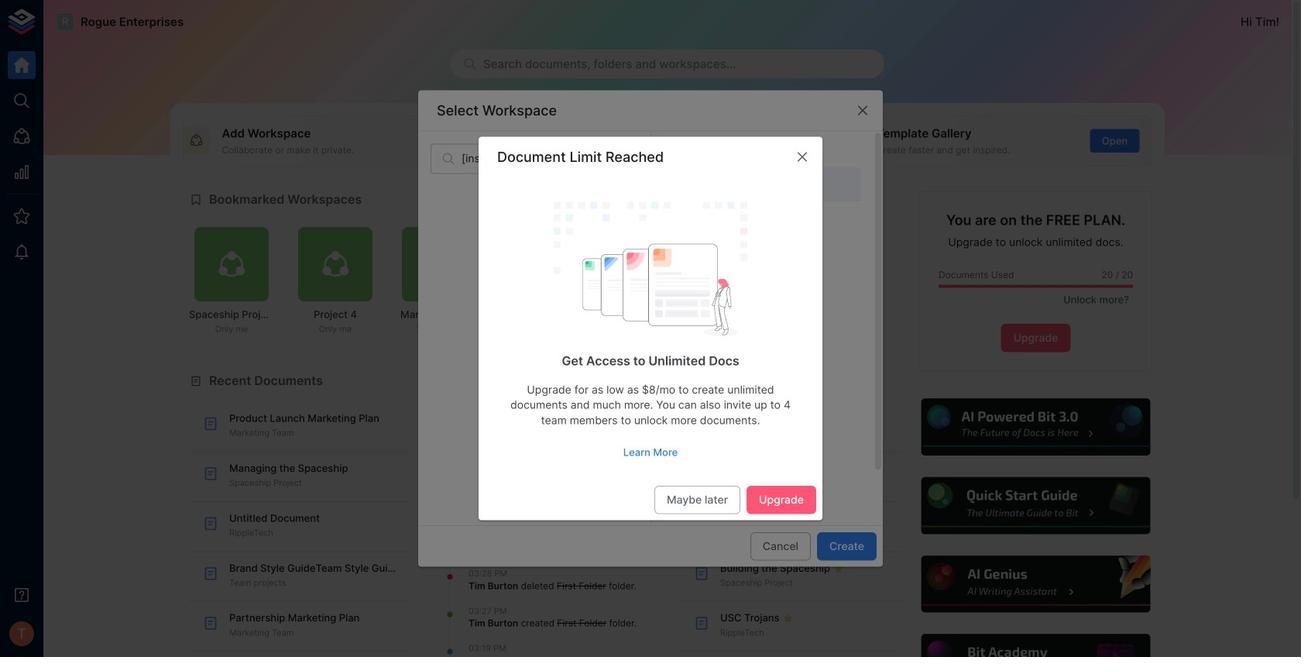 Task type: describe. For each thing, give the bounding box(es) containing it.
4 help image from the top
[[920, 632, 1153, 657]]

Search Workspaces... text field
[[462, 144, 638, 174]]

1 help image from the top
[[920, 396, 1153, 458]]



Task type: locate. For each thing, give the bounding box(es) containing it.
dialog
[[418, 90, 883, 576], [479, 137, 823, 520]]

3 help image from the top
[[920, 553, 1153, 615]]

help image
[[920, 396, 1153, 458], [920, 475, 1153, 536], [920, 553, 1153, 615], [920, 632, 1153, 657]]

2 help image from the top
[[920, 475, 1153, 536]]



Task type: vqa. For each thing, say whether or not it's contained in the screenshot.
Addon | Al Genius - Text Usage: Select your organization's Al word usage per month. By default you are given 10K words per month on this plan.
no



